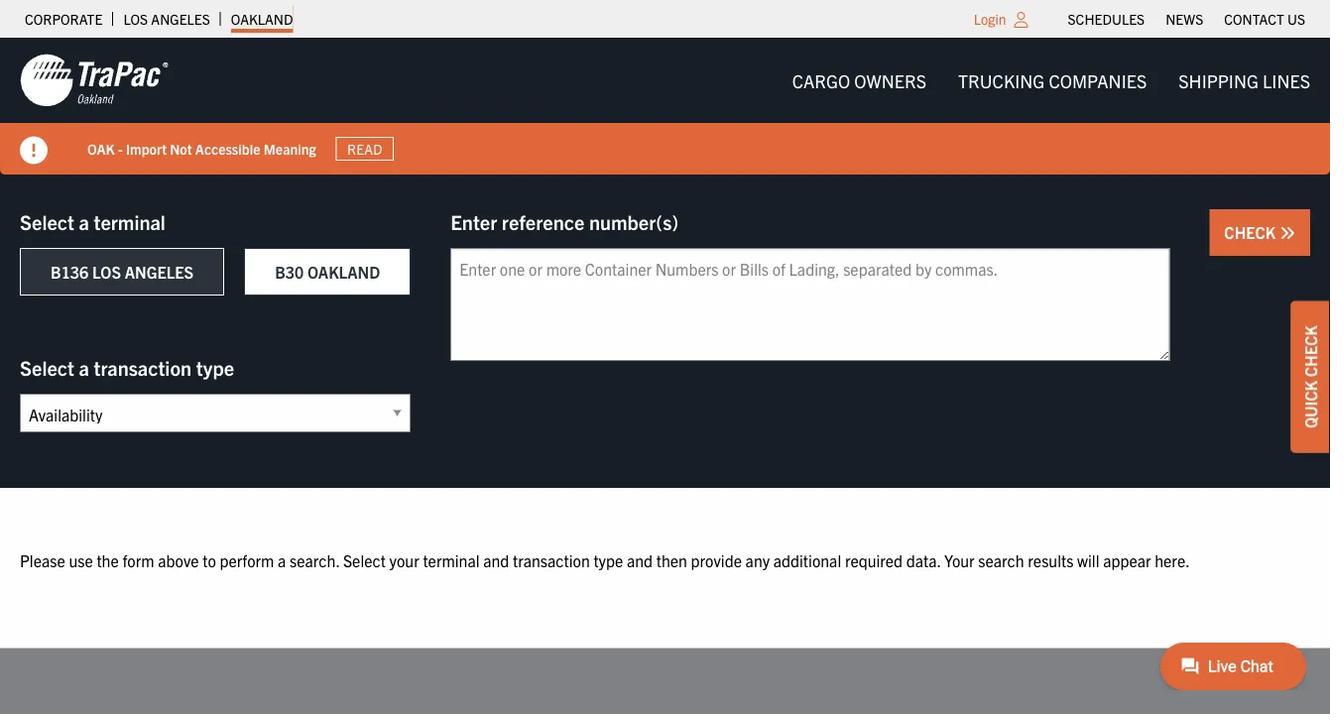 Task type: vqa. For each thing, say whether or not it's contained in the screenshot.
appear
yes



Task type: locate. For each thing, give the bounding box(es) containing it.
contact us link
[[1225, 5, 1306, 33]]

a for terminal
[[79, 209, 89, 234]]

0 vertical spatial los
[[123, 10, 148, 28]]

b136
[[51, 262, 89, 282]]

and right your
[[483, 550, 509, 570]]

provide
[[691, 550, 742, 570]]

a for transaction
[[79, 355, 89, 380]]

0 vertical spatial oakland
[[231, 10, 293, 28]]

enter reference number(s)
[[451, 209, 679, 234]]

oak
[[87, 140, 115, 157]]

1 horizontal spatial type
[[594, 550, 624, 570]]

news link
[[1166, 5, 1204, 33]]

search
[[979, 550, 1025, 570]]

number(s)
[[589, 209, 679, 234]]

0 vertical spatial transaction
[[94, 355, 192, 380]]

select up the b136
[[20, 209, 74, 234]]

footer
[[0, 649, 1331, 715]]

shipping lines
[[1179, 69, 1311, 91]]

select for select a transaction type
[[20, 355, 74, 380]]

cargo owners
[[793, 69, 927, 91]]

quick
[[1301, 381, 1321, 429]]

transaction
[[94, 355, 192, 380], [513, 550, 590, 570]]

contact
[[1225, 10, 1285, 28]]

angeles down 'select a terminal' at the left
[[125, 262, 194, 282]]

check button
[[1210, 209, 1311, 256]]

a left search.
[[278, 550, 286, 570]]

angeles left oakland "link"
[[151, 10, 210, 28]]

0 horizontal spatial type
[[196, 355, 234, 380]]

1 vertical spatial check
[[1301, 326, 1321, 377]]

corporate
[[25, 10, 103, 28]]

here.
[[1155, 550, 1191, 570]]

0 vertical spatial select
[[20, 209, 74, 234]]

1 vertical spatial type
[[594, 550, 624, 570]]

1 vertical spatial oakland
[[308, 262, 380, 282]]

login
[[974, 10, 1007, 28]]

select down the b136
[[20, 355, 74, 380]]

terminal
[[94, 209, 166, 234], [423, 550, 480, 570]]

angeles inside los angeles 'link'
[[151, 10, 210, 28]]

appear
[[1104, 550, 1152, 570]]

1 vertical spatial terminal
[[423, 550, 480, 570]]

angeles
[[151, 10, 210, 28], [125, 262, 194, 282]]

meaning
[[264, 140, 316, 157]]

oakland
[[231, 10, 293, 28], [308, 262, 380, 282]]

1 horizontal spatial and
[[627, 550, 653, 570]]

banner
[[0, 38, 1331, 175]]

1 vertical spatial select
[[20, 355, 74, 380]]

b30
[[275, 262, 304, 282]]

menu bar down the light image
[[777, 60, 1327, 100]]

los right corporate link
[[123, 10, 148, 28]]

schedules
[[1068, 10, 1145, 28]]

and
[[483, 550, 509, 570], [627, 550, 653, 570]]

required
[[845, 550, 903, 570]]

2 vertical spatial select
[[343, 550, 386, 570]]

b30 oakland
[[275, 262, 380, 282]]

corporate link
[[25, 5, 103, 33]]

0 horizontal spatial los
[[92, 262, 121, 282]]

0 horizontal spatial check
[[1225, 222, 1280, 242]]

news
[[1166, 10, 1204, 28]]

to
[[203, 550, 216, 570]]

2 and from the left
[[627, 550, 653, 570]]

1 vertical spatial transaction
[[513, 550, 590, 570]]

0 vertical spatial menu bar
[[1058, 5, 1316, 33]]

0 vertical spatial terminal
[[94, 209, 166, 234]]

los angeles link
[[123, 5, 210, 33]]

los
[[123, 10, 148, 28], [92, 262, 121, 282]]

read
[[347, 140, 383, 158]]

0 horizontal spatial oakland
[[231, 10, 293, 28]]

1 horizontal spatial terminal
[[423, 550, 480, 570]]

1 vertical spatial a
[[79, 355, 89, 380]]

select a terminal
[[20, 209, 166, 234]]

the
[[97, 550, 119, 570]]

any
[[746, 550, 770, 570]]

los right the b136
[[92, 262, 121, 282]]

select
[[20, 209, 74, 234], [20, 355, 74, 380], [343, 550, 386, 570]]

a down the b136
[[79, 355, 89, 380]]

a
[[79, 209, 89, 234], [79, 355, 89, 380], [278, 550, 286, 570]]

cargo
[[793, 69, 851, 91]]

your
[[390, 550, 420, 570]]

select left your
[[343, 550, 386, 570]]

terminal up b136 los angeles
[[94, 209, 166, 234]]

1 horizontal spatial los
[[123, 10, 148, 28]]

a up the b136
[[79, 209, 89, 234]]

login link
[[974, 10, 1007, 28]]

enter
[[451, 209, 497, 234]]

0 vertical spatial angeles
[[151, 10, 210, 28]]

terminal right your
[[423, 550, 480, 570]]

0 vertical spatial check
[[1225, 222, 1280, 242]]

menu bar
[[1058, 5, 1316, 33], [777, 60, 1327, 100]]

lines
[[1263, 69, 1311, 91]]

solid image
[[1280, 225, 1296, 241]]

and left then
[[627, 550, 653, 570]]

1 vertical spatial menu bar
[[777, 60, 1327, 100]]

check
[[1225, 222, 1280, 242], [1301, 326, 1321, 377]]

import
[[126, 140, 167, 157]]

0 horizontal spatial and
[[483, 550, 509, 570]]

form
[[123, 550, 154, 570]]

-
[[118, 140, 123, 157]]

menu bar containing cargo owners
[[777, 60, 1327, 100]]

type
[[196, 355, 234, 380], [594, 550, 624, 570]]

0 vertical spatial a
[[79, 209, 89, 234]]

0 horizontal spatial transaction
[[94, 355, 192, 380]]

oakland right b30
[[308, 262, 380, 282]]

shipping
[[1179, 69, 1259, 91]]

menu bar up shipping
[[1058, 5, 1316, 33]]

oakland right los angeles
[[231, 10, 293, 28]]

b136 los angeles
[[51, 262, 194, 282]]

oakland image
[[20, 53, 169, 108]]

read link
[[336, 137, 394, 161]]



Task type: describe. For each thing, give the bounding box(es) containing it.
search.
[[290, 550, 340, 570]]

please use the form above to perform a search. select your terminal and transaction type and then provide any additional required data. your search results will appear here.
[[20, 550, 1191, 570]]

owners
[[855, 69, 927, 91]]

additional
[[774, 550, 842, 570]]

accessible
[[195, 140, 261, 157]]

perform
[[220, 550, 274, 570]]

0 vertical spatial type
[[196, 355, 234, 380]]

2 vertical spatial a
[[278, 550, 286, 570]]

use
[[69, 550, 93, 570]]

1 vertical spatial los
[[92, 262, 121, 282]]

data.
[[907, 550, 941, 570]]

please
[[20, 550, 65, 570]]

solid image
[[20, 136, 48, 164]]

check inside button
[[1225, 222, 1280, 242]]

menu bar containing schedules
[[1058, 5, 1316, 33]]

trucking companies
[[959, 69, 1148, 91]]

results
[[1028, 550, 1074, 570]]

quick check link
[[1291, 301, 1331, 453]]

trucking
[[959, 69, 1045, 91]]

1 horizontal spatial check
[[1301, 326, 1321, 377]]

select a transaction type
[[20, 355, 234, 380]]

1 and from the left
[[483, 550, 509, 570]]

light image
[[1015, 12, 1029, 28]]

then
[[657, 550, 688, 570]]

Enter reference number(s) text field
[[451, 248, 1170, 361]]

companies
[[1049, 69, 1148, 91]]

oakland link
[[231, 5, 293, 33]]

los angeles
[[123, 10, 210, 28]]

your
[[945, 550, 975, 570]]

not
[[170, 140, 192, 157]]

banner containing cargo owners
[[0, 38, 1331, 175]]

quick check
[[1301, 326, 1321, 429]]

select for select a terminal
[[20, 209, 74, 234]]

trucking companies link
[[943, 60, 1163, 100]]

los inside 'link'
[[123, 10, 148, 28]]

schedules link
[[1068, 5, 1145, 33]]

cargo owners link
[[777, 60, 943, 100]]

1 vertical spatial angeles
[[125, 262, 194, 282]]

1 horizontal spatial oakland
[[308, 262, 380, 282]]

above
[[158, 550, 199, 570]]

reference
[[502, 209, 585, 234]]

us
[[1288, 10, 1306, 28]]

will
[[1078, 550, 1100, 570]]

1 horizontal spatial transaction
[[513, 550, 590, 570]]

shipping lines link
[[1163, 60, 1327, 100]]

0 horizontal spatial terminal
[[94, 209, 166, 234]]

oak - import not accessible meaning
[[87, 140, 316, 157]]

contact us
[[1225, 10, 1306, 28]]



